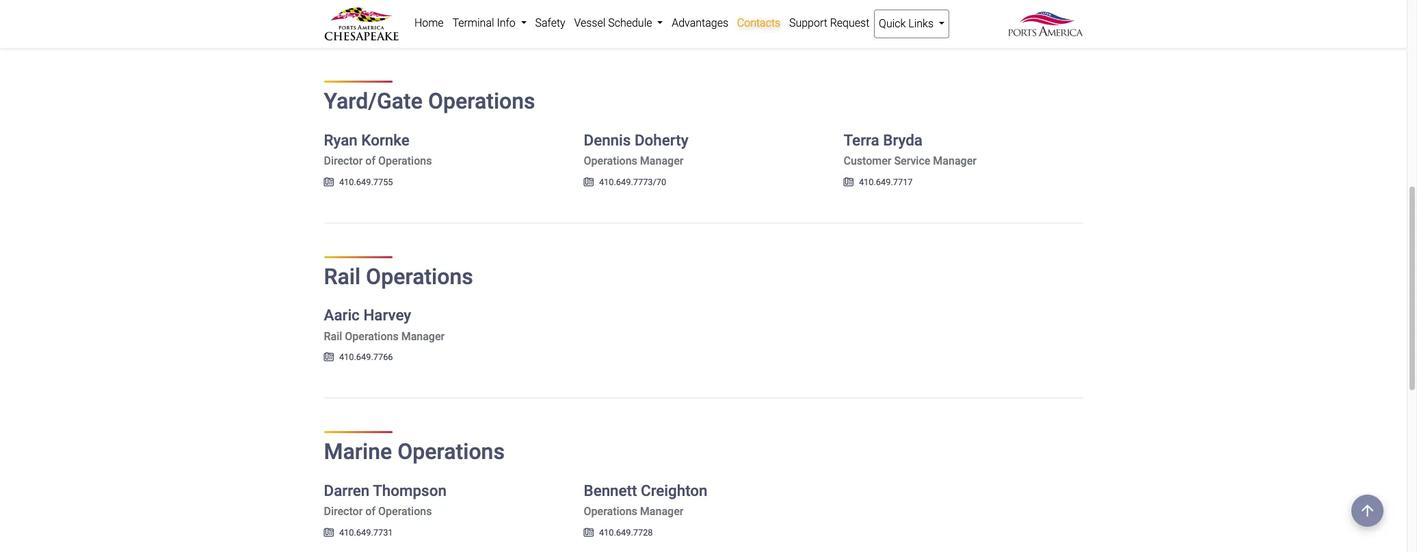 Task type: describe. For each thing, give the bounding box(es) containing it.
safety link
[[531, 10, 570, 37]]

ryan kornke director of operations
[[324, 131, 432, 168]]

creighton
[[641, 482, 708, 500]]

manager inside bennett creighton operations manager
[[640, 506, 683, 519]]

director for darren
[[324, 506, 363, 519]]

manager inside 'dennis doherty operations manager'
[[640, 155, 683, 168]]

bryda
[[883, 131, 923, 149]]

quick links link
[[874, 10, 950, 38]]

1 rail from the top
[[324, 264, 361, 290]]

of for kornke
[[365, 155, 376, 168]]

contacts link
[[733, 10, 785, 37]]

phone office image for ryan kornke
[[324, 178, 334, 187]]

service
[[894, 155, 930, 168]]

410.649.7717 link
[[844, 177, 913, 187]]

410.649.7755 link
[[324, 177, 393, 187]]

advantages
[[672, 16, 728, 29]]

terminal info link
[[448, 10, 531, 37]]

dennis
[[584, 131, 631, 149]]

thompson
[[373, 482, 446, 500]]

yard/gate
[[324, 88, 423, 114]]

bahri
[[395, 2, 421, 12]]

aaric
[[324, 306, 360, 324]]

rail inside "aaric harvey rail operations manager"
[[324, 330, 342, 343]]

phone office image for darren thompson
[[324, 529, 334, 538]]

customer
[[844, 155, 891, 168]]

410.649.7727
[[339, 2, 393, 12]]

410.649.7773/70
[[599, 177, 666, 187]]

request
[[830, 16, 869, 29]]

go to top image
[[1351, 490, 1384, 522]]

vessel
[[574, 16, 605, 29]]

quick
[[879, 17, 906, 30]]

home
[[414, 16, 444, 29]]

support request
[[789, 16, 869, 29]]

410.649.7728
[[599, 528, 653, 538]]

operations inside 'dennis doherty operations manager'
[[584, 155, 637, 168]]



Task type: vqa. For each thing, say whether or not it's contained in the screenshot.
rules
no



Task type: locate. For each thing, give the bounding box(es) containing it.
phone office image inside 410.649.7728 link
[[584, 529, 594, 538]]

1 vertical spatial of
[[365, 506, 376, 519]]

manager down "creighton"
[[640, 506, 683, 519]]

0 vertical spatial rail
[[324, 264, 361, 290]]

410.649.7766
[[339, 352, 393, 363]]

phone office image for bennett creighton
[[584, 529, 594, 538]]

director inside darren thompson director of operations
[[324, 506, 363, 519]]

rail operations
[[324, 264, 473, 290]]

contacts
[[737, 16, 780, 29]]

phone office image inside 410.649.7773/70 link
[[584, 178, 594, 187]]

phone office image left 410.649.7766
[[324, 354, 334, 362]]

phone office image left 410.649.7755
[[324, 178, 334, 187]]

director inside ryan kornke director of operations
[[324, 155, 363, 168]]

manager down harvey
[[401, 330, 445, 343]]

410.649.7766 link
[[324, 352, 393, 363]]

of up 410.649.7731
[[365, 506, 376, 519]]

director down ryan
[[324, 155, 363, 168]]

operations
[[428, 88, 535, 114], [378, 155, 432, 168], [584, 155, 637, 168], [366, 264, 473, 290], [345, 330, 398, 343], [397, 439, 505, 465], [378, 506, 432, 519], [584, 506, 637, 519]]

phone office image for dennis doherty
[[584, 178, 594, 187]]

phone office image
[[324, 178, 334, 187], [844, 178, 853, 187], [324, 354, 334, 362]]

vessel schedule link
[[570, 10, 667, 37]]

phone office image inside 410.649.7755 link
[[324, 178, 334, 187]]

phone office image for aaric harvey
[[324, 354, 334, 362]]

410.649.7731 link
[[324, 528, 393, 538]]

links
[[908, 17, 934, 30]]

of for thompson
[[365, 506, 376, 519]]

phone office image left 410.649.7773/70
[[584, 178, 594, 187]]

2 of from the top
[[365, 506, 376, 519]]

2 director from the top
[[324, 506, 363, 519]]

phone office image inside 410.649.7717 'link'
[[844, 178, 853, 187]]

ryan
[[324, 131, 358, 149]]

manager right service
[[933, 155, 977, 168]]

kornke
[[361, 131, 410, 149]]

terminal
[[452, 16, 494, 29]]

home link
[[410, 10, 448, 37]]

rail down aaric
[[324, 330, 342, 343]]

operations inside darren thompson director of operations
[[378, 506, 432, 519]]

0 vertical spatial director
[[324, 155, 363, 168]]

manager inside "aaric harvey rail operations manager"
[[401, 330, 445, 343]]

410.649.7717
[[859, 177, 913, 187]]

operations inside bennett creighton operations manager
[[584, 506, 637, 519]]

support
[[789, 16, 827, 29]]

darren thompson director of operations
[[324, 482, 446, 519]]

manager inside the "terra bryda customer service manager"
[[933, 155, 977, 168]]

1 director from the top
[[324, 155, 363, 168]]

phone office image left 410.649.7731
[[324, 529, 334, 538]]

quick links
[[879, 17, 936, 30]]

terminal info
[[452, 16, 518, 29]]

phone office image inside 410.649.7766 link
[[324, 354, 334, 362]]

phone office image down customer
[[844, 178, 853, 187]]

410.649.7727 bahri
[[339, 2, 421, 12]]

schedule
[[608, 16, 652, 29]]

aaric harvey rail operations manager
[[324, 306, 445, 343]]

of inside ryan kornke director of operations
[[365, 155, 376, 168]]

director for ryan
[[324, 155, 363, 168]]

bennett creighton operations manager
[[584, 482, 708, 519]]

manager down doherty
[[640, 155, 683, 168]]

rail
[[324, 264, 361, 290], [324, 330, 342, 343]]

dennis doherty operations manager
[[584, 131, 688, 168]]

phone office image
[[584, 178, 594, 187], [324, 529, 334, 538], [584, 529, 594, 538]]

info
[[497, 16, 515, 29]]

0 vertical spatial of
[[365, 155, 376, 168]]

410.649.7731
[[339, 528, 393, 538]]

rail up aaric
[[324, 264, 361, 290]]

support request link
[[785, 10, 874, 37]]

doherty
[[635, 131, 688, 149]]

director down the 'darren'
[[324, 506, 363, 519]]

of
[[365, 155, 376, 168], [365, 506, 376, 519]]

phone office image for terra bryda
[[844, 178, 853, 187]]

marine
[[324, 439, 392, 465]]

bennett
[[584, 482, 637, 500]]

410.649.7728 link
[[584, 528, 653, 538]]

vessel schedule
[[574, 16, 655, 29]]

of up 410.649.7755
[[365, 155, 376, 168]]

of inside darren thompson director of operations
[[365, 506, 376, 519]]

darren
[[324, 482, 370, 500]]

1 of from the top
[[365, 155, 376, 168]]

2 rail from the top
[[324, 330, 342, 343]]

safety
[[535, 16, 565, 29]]

terra bryda customer service manager
[[844, 131, 977, 168]]

advantages link
[[667, 10, 733, 37]]

harvey
[[363, 306, 411, 324]]

director
[[324, 155, 363, 168], [324, 506, 363, 519]]

1 vertical spatial rail
[[324, 330, 342, 343]]

phone office image inside 410.649.7731 link
[[324, 529, 334, 538]]

1 vertical spatial director
[[324, 506, 363, 519]]

manager
[[640, 155, 683, 168], [933, 155, 977, 168], [401, 330, 445, 343], [640, 506, 683, 519]]

operations inside "aaric harvey rail operations manager"
[[345, 330, 398, 343]]

marine operations
[[324, 439, 505, 465]]

terra
[[844, 131, 879, 149]]

operations inside ryan kornke director of operations
[[378, 155, 432, 168]]

phone office image left 410.649.7728
[[584, 529, 594, 538]]

410.649.7773/70 link
[[584, 177, 666, 187]]

yard/gate operations
[[324, 88, 535, 114]]

410.649.7755
[[339, 177, 393, 187]]



